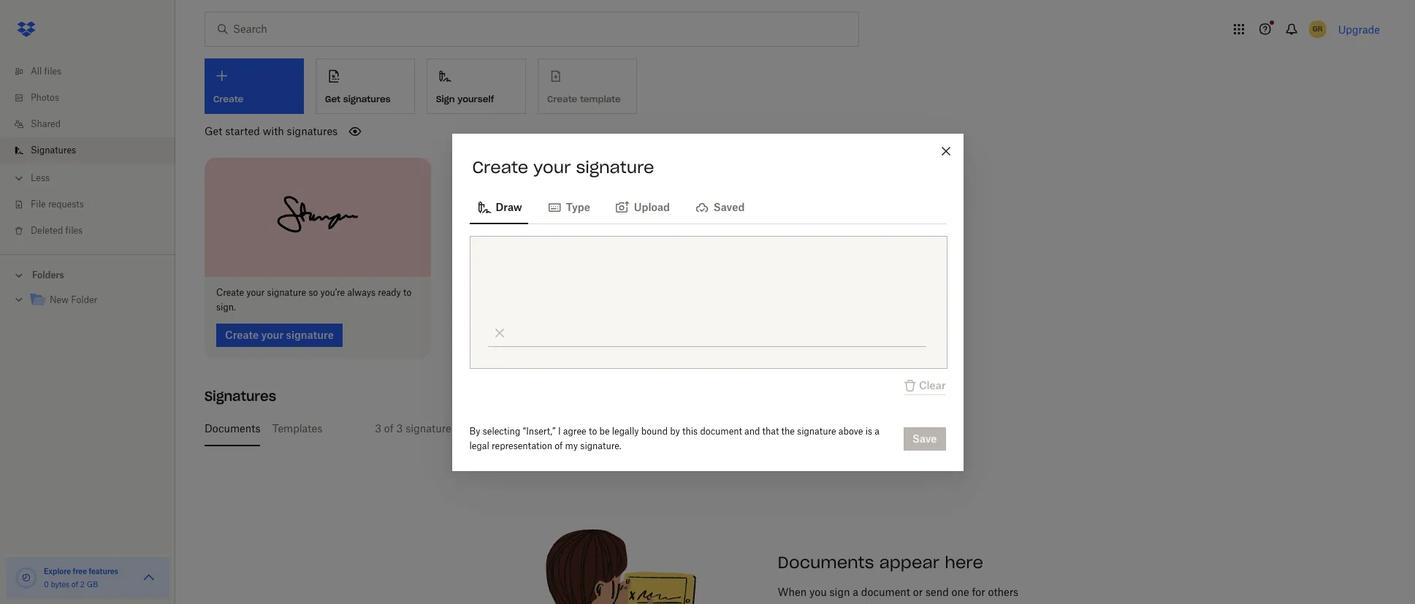 Task type: vqa. For each thing, say whether or not it's contained in the screenshot.
fourth option from the top of the page
no



Task type: describe. For each thing, give the bounding box(es) containing it.
file requests
[[31, 199, 84, 210]]

one
[[952, 586, 970, 598]]

by
[[670, 426, 680, 437]]

documents appear here
[[778, 552, 984, 573]]

new folder link
[[29, 291, 164, 311]]

signatures list item
[[0, 137, 175, 164]]

of inside tab list
[[384, 422, 394, 435]]

3 of 3 signature requests left this month. signing yourself is unlimited.
[[375, 422, 716, 435]]

signature inside tab list
[[406, 422, 451, 435]]

legal
[[470, 440, 490, 451]]

2
[[80, 580, 85, 589]]

create your signature dialog
[[452, 133, 964, 471]]

upgrade link
[[1339, 23, 1381, 35]]

with
[[263, 125, 284, 137]]

less image
[[12, 171, 26, 186]]

to inside the create your signature so you're always ready to sign.
[[403, 287, 412, 298]]

gb
[[87, 580, 98, 589]]

deleted files link
[[12, 218, 175, 244]]

by selecting "insert," i agree to be legally bound by this document and that the signature above is a legal representation of my signature.
[[470, 426, 880, 451]]

signature.
[[581, 440, 622, 451]]

when you sign a document or send one for others to sign, it appears here.
[[778, 586, 1019, 604]]

create for create your signature so you're always ready to sign.
[[216, 287, 244, 298]]

is inside by selecting "insert," i agree to be legally bound by this document and that the signature above is a legal representation of my signature.
[[866, 426, 873, 437]]

legally
[[612, 426, 639, 437]]

1 vertical spatial signatures
[[205, 388, 276, 405]]

signature inside by selecting "insert," i agree to be legally bound by this document and that the signature above is a legal representation of my signature.
[[797, 426, 837, 437]]

for
[[972, 586, 986, 598]]

draw
[[496, 201, 522, 213]]

unlimited.
[[668, 422, 716, 435]]

folders
[[32, 270, 64, 281]]

here.
[[867, 602, 891, 604]]

documents tab
[[205, 411, 261, 446]]

new folder
[[50, 295, 97, 306]]

my
[[565, 440, 578, 451]]

dropbox image
[[12, 15, 41, 44]]

signatures inside 'list item'
[[31, 145, 76, 156]]

create your signature
[[473, 157, 655, 177]]

free
[[73, 567, 87, 576]]

representation
[[492, 440, 553, 451]]

selecting
[[483, 426, 521, 437]]

of inside the explore free features 0 bytes of 2 gb
[[71, 580, 78, 589]]

agree
[[563, 426, 587, 437]]

files for all files
[[44, 66, 61, 77]]

or
[[913, 586, 923, 598]]

create for create your signature
[[473, 157, 529, 177]]

file requests link
[[12, 191, 175, 218]]

templates
[[272, 422, 323, 435]]

explore free features 0 bytes of 2 gb
[[44, 567, 118, 589]]

your for create your signature so you're always ready to sign.
[[247, 287, 265, 298]]

get for get started with signatures
[[205, 125, 222, 137]]

yourself inside button
[[458, 93, 494, 104]]

1 vertical spatial requests
[[454, 422, 496, 435]]

tab list inside the create your signature dialog
[[470, 189, 946, 224]]

upgrade
[[1339, 23, 1381, 35]]

0
[[44, 580, 49, 589]]

all
[[31, 66, 42, 77]]

yourself inside tab list
[[616, 422, 654, 435]]

documents for documents appear here
[[778, 552, 874, 573]]

this inside by selecting "insert," i agree to be legally bound by this document and that the signature above is a legal representation of my signature.
[[683, 426, 698, 437]]

signature inside the create your signature so you're always ready to sign.
[[267, 287, 306, 298]]

be
[[600, 426, 610, 437]]

photos
[[31, 92, 59, 103]]

always
[[347, 287, 376, 298]]

all files
[[31, 66, 61, 77]]

tab list containing documents
[[205, 411, 1386, 446]]

2 3 from the left
[[397, 422, 403, 435]]

folders button
[[0, 264, 175, 286]]

signatures link
[[12, 137, 175, 164]]

so
[[309, 287, 318, 298]]

a inside by selecting "insert," i agree to be legally bound by this document and that the signature above is a legal representation of my signature.
[[875, 426, 880, 437]]

bound
[[642, 426, 668, 437]]

shared
[[31, 118, 61, 129]]



Task type: locate. For each thing, give the bounding box(es) containing it.
is right above
[[866, 426, 873, 437]]

1 vertical spatial your
[[247, 287, 265, 298]]

upload
[[634, 201, 670, 213]]

create your signature so you're always ready to sign.
[[216, 287, 412, 312]]

0 horizontal spatial 3
[[375, 422, 382, 435]]

0 horizontal spatial your
[[247, 287, 265, 298]]

0 horizontal spatial to
[[403, 287, 412, 298]]

get signatures
[[325, 93, 391, 104]]

0 horizontal spatial signatures
[[31, 145, 76, 156]]

1 vertical spatial create
[[216, 287, 244, 298]]

2 vertical spatial of
[[71, 580, 78, 589]]

appear
[[880, 552, 940, 573]]

1 horizontal spatial is
[[866, 426, 873, 437]]

0 vertical spatial signatures
[[343, 93, 391, 104]]

1 vertical spatial document
[[862, 586, 911, 598]]

0 vertical spatial to
[[403, 287, 412, 298]]

started
[[225, 125, 260, 137]]

create up draw
[[473, 157, 529, 177]]

0 horizontal spatial documents
[[205, 422, 261, 435]]

1 horizontal spatial yourself
[[616, 422, 654, 435]]

quota usage element
[[15, 566, 38, 590]]

1 horizontal spatial create
[[473, 157, 529, 177]]

create inside the create your signature so you're always ready to sign.
[[216, 287, 244, 298]]

less
[[31, 172, 50, 183]]

0 horizontal spatial a
[[853, 586, 859, 598]]

1 vertical spatial of
[[555, 440, 563, 451]]

document up here.
[[862, 586, 911, 598]]

1 horizontal spatial your
[[534, 157, 571, 177]]

features
[[89, 567, 118, 576]]

signatures down shared
[[31, 145, 76, 156]]

0 vertical spatial tab list
[[470, 189, 946, 224]]

this
[[517, 422, 535, 435], [683, 426, 698, 437]]

is inside tab list
[[657, 422, 665, 435]]

and
[[745, 426, 760, 437]]

0 horizontal spatial signatures
[[287, 125, 338, 137]]

0 vertical spatial documents
[[205, 422, 261, 435]]

0 horizontal spatial yourself
[[458, 93, 494, 104]]

1 horizontal spatial a
[[875, 426, 880, 437]]

1 horizontal spatial to
[[589, 426, 597, 437]]

2 horizontal spatial to
[[778, 602, 788, 604]]

document inside by selecting "insert," i agree to be legally bound by this document and that the signature above is a legal representation of my signature.
[[700, 426, 742, 437]]

to down the when
[[778, 602, 788, 604]]

document
[[700, 426, 742, 437], [862, 586, 911, 598]]

get inside button
[[325, 93, 341, 104]]

documents up you
[[778, 552, 874, 573]]

1 vertical spatial signatures
[[287, 125, 338, 137]]

sign yourself button
[[427, 58, 526, 114]]

yourself right sign at the top of page
[[458, 93, 494, 104]]

1 3 from the left
[[375, 422, 382, 435]]

is
[[657, 422, 665, 435], [866, 426, 873, 437]]

sign
[[830, 586, 850, 598]]

0 horizontal spatial files
[[44, 66, 61, 77]]

i
[[558, 426, 561, 437]]

sign yourself
[[436, 93, 494, 104]]

get signatures button
[[316, 58, 415, 114]]

signatures up documents tab
[[205, 388, 276, 405]]

1 vertical spatial tab list
[[205, 411, 1386, 446]]

your inside the create your signature so you're always ready to sign.
[[247, 287, 265, 298]]

signatures
[[343, 93, 391, 104], [287, 125, 338, 137]]

list containing all files
[[0, 50, 175, 254]]

1 horizontal spatial files
[[65, 225, 83, 236]]

of inside by selecting "insert," i agree to be legally bound by this document and that the signature above is a legal representation of my signature.
[[555, 440, 563, 451]]

ready
[[378, 287, 401, 298]]

your left so
[[247, 287, 265, 298]]

2 horizontal spatial of
[[555, 440, 563, 451]]

1 horizontal spatial of
[[384, 422, 394, 435]]

0 vertical spatial get
[[325, 93, 341, 104]]

1 horizontal spatial this
[[683, 426, 698, 437]]

0 horizontal spatial of
[[71, 580, 78, 589]]

signatures
[[31, 145, 76, 156], [205, 388, 276, 405]]

templates tab
[[272, 411, 323, 446]]

here
[[945, 552, 984, 573]]

to inside by selecting "insert," i agree to be legally bound by this document and that the signature above is a legal representation of my signature.
[[589, 426, 597, 437]]

signing
[[575, 422, 613, 435]]

files
[[44, 66, 61, 77], [65, 225, 83, 236]]

0 vertical spatial create
[[473, 157, 529, 177]]

create
[[473, 157, 529, 177], [216, 287, 244, 298]]

files inside all files link
[[44, 66, 61, 77]]

this inside tab list
[[517, 422, 535, 435]]

is left "by"
[[657, 422, 665, 435]]

new
[[50, 295, 69, 306]]

yourself
[[458, 93, 494, 104], [616, 422, 654, 435]]

1 horizontal spatial 3
[[397, 422, 403, 435]]

bytes
[[51, 580, 70, 589]]

1 horizontal spatial documents
[[778, 552, 874, 573]]

1 vertical spatial yourself
[[616, 422, 654, 435]]

documents
[[205, 422, 261, 435], [778, 552, 874, 573]]

a up appears
[[853, 586, 859, 598]]

get started with signatures
[[205, 125, 338, 137]]

sign
[[436, 93, 455, 104]]

signature right "the"
[[797, 426, 837, 437]]

to
[[403, 287, 412, 298], [589, 426, 597, 437], [778, 602, 788, 604]]

1 horizontal spatial signatures
[[343, 93, 391, 104]]

tab list containing draw
[[470, 189, 946, 224]]

shared link
[[12, 111, 175, 137]]

your up type
[[534, 157, 571, 177]]

to left "be"
[[589, 426, 597, 437]]

document inside the when you sign a document or send one for others to sign, it appears here.
[[862, 586, 911, 598]]

a
[[875, 426, 880, 437], [853, 586, 859, 598]]

2 vertical spatial to
[[778, 602, 788, 604]]

get
[[325, 93, 341, 104], [205, 125, 222, 137]]

your inside dialog
[[534, 157, 571, 177]]

0 vertical spatial signatures
[[31, 145, 76, 156]]

when
[[778, 586, 807, 598]]

left
[[499, 422, 515, 435]]

0 horizontal spatial is
[[657, 422, 665, 435]]

get left started
[[205, 125, 222, 137]]

"insert,"
[[523, 426, 556, 437]]

photos link
[[12, 85, 175, 111]]

send
[[926, 586, 949, 598]]

it
[[816, 602, 823, 604]]

1 horizontal spatial document
[[862, 586, 911, 598]]

above
[[839, 426, 863, 437]]

documents for documents
[[205, 422, 261, 435]]

0 vertical spatial files
[[44, 66, 61, 77]]

3
[[375, 422, 382, 435], [397, 422, 403, 435]]

month.
[[538, 422, 572, 435]]

saved
[[714, 201, 745, 213]]

0 horizontal spatial this
[[517, 422, 535, 435]]

type
[[566, 201, 590, 213]]

by
[[470, 426, 480, 437]]

this right "by"
[[683, 426, 698, 437]]

your
[[534, 157, 571, 177], [247, 287, 265, 298]]

list
[[0, 50, 175, 254]]

folder
[[71, 295, 97, 306]]

of
[[384, 422, 394, 435], [555, 440, 563, 451], [71, 580, 78, 589]]

1 vertical spatial to
[[589, 426, 597, 437]]

tab list
[[470, 189, 946, 224], [205, 411, 1386, 446]]

get up get started with signatures
[[325, 93, 341, 104]]

signature left so
[[267, 287, 306, 298]]

requests up legal
[[454, 422, 496, 435]]

file
[[31, 199, 46, 210]]

the
[[782, 426, 795, 437]]

requests right file
[[48, 199, 84, 210]]

get for get signatures
[[325, 93, 341, 104]]

yourself right "be"
[[616, 422, 654, 435]]

signature
[[576, 157, 655, 177], [267, 287, 306, 298], [406, 422, 451, 435], [797, 426, 837, 437]]

files inside deleted files "link"
[[65, 225, 83, 236]]

documents left templates
[[205, 422, 261, 435]]

sign.
[[216, 302, 236, 312]]

a inside the when you sign a document or send one for others to sign, it appears here.
[[853, 586, 859, 598]]

document left and in the right bottom of the page
[[700, 426, 742, 437]]

create inside dialog
[[473, 157, 529, 177]]

you
[[810, 586, 827, 598]]

1 vertical spatial a
[[853, 586, 859, 598]]

signature up upload
[[576, 157, 655, 177]]

0 horizontal spatial get
[[205, 125, 222, 137]]

create up sign.
[[216, 287, 244, 298]]

0 horizontal spatial create
[[216, 287, 244, 298]]

you're
[[321, 287, 345, 298]]

0 vertical spatial of
[[384, 422, 394, 435]]

files for deleted files
[[65, 225, 83, 236]]

signature left 'by'
[[406, 422, 451, 435]]

0 horizontal spatial document
[[700, 426, 742, 437]]

files right deleted
[[65, 225, 83, 236]]

0 vertical spatial document
[[700, 426, 742, 437]]

1 horizontal spatial requests
[[454, 422, 496, 435]]

0 vertical spatial a
[[875, 426, 880, 437]]

documents inside tab list
[[205, 422, 261, 435]]

signatures inside get signatures button
[[343, 93, 391, 104]]

to inside the when you sign a document or send one for others to sign, it appears here.
[[778, 602, 788, 604]]

0 vertical spatial your
[[534, 157, 571, 177]]

0 horizontal spatial requests
[[48, 199, 84, 210]]

1 horizontal spatial signatures
[[205, 388, 276, 405]]

a right above
[[875, 426, 880, 437]]

1 vertical spatial files
[[65, 225, 83, 236]]

your for create your signature
[[534, 157, 571, 177]]

files right all
[[44, 66, 61, 77]]

deleted files
[[31, 225, 83, 236]]

this up the representation at the bottom left of page
[[517, 422, 535, 435]]

1 vertical spatial documents
[[778, 552, 874, 573]]

deleted
[[31, 225, 63, 236]]

others
[[989, 586, 1019, 598]]

all files link
[[12, 58, 175, 85]]

sign,
[[790, 602, 813, 604]]

appears
[[825, 602, 864, 604]]

that
[[763, 426, 779, 437]]

1 horizontal spatial get
[[325, 93, 341, 104]]

1 vertical spatial get
[[205, 125, 222, 137]]

requests inside file requests link
[[48, 199, 84, 210]]

0 vertical spatial requests
[[48, 199, 84, 210]]

to right the ready
[[403, 287, 412, 298]]

explore
[[44, 567, 71, 576]]

0 vertical spatial yourself
[[458, 93, 494, 104]]



